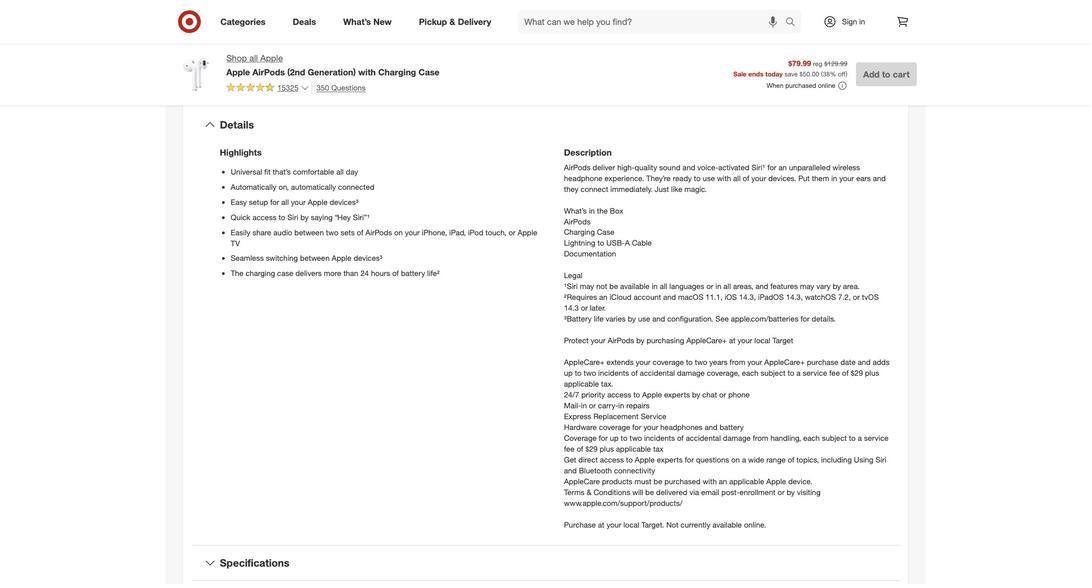 Task type: describe. For each thing, give the bounding box(es) containing it.
comfortable
[[293, 167, 334, 176]]

quick
[[231, 212, 251, 221]]

to up audio
[[279, 212, 286, 221]]

by right varies
[[628, 314, 636, 323]]

charging inside "what's in the box airpods charging case lightning to usb-a cable documentation"
[[564, 227, 595, 237]]

0 vertical spatial from
[[730, 358, 746, 367]]

0 horizontal spatial a
[[742, 455, 747, 465]]

legal ¹siri may not be available in all languages or in all areas, and features may vary by area. ²requires an icloud account and macos 11.1, ios 14.3, ipados 14.3, watchos 7.2, or tvos 14.3 or later. ³battery life varies by use and configuration. see apple.com/batteries for details.
[[564, 271, 879, 323]]

what's for what's in the box airpods charging case lightning to usb-a cable documentation
[[564, 206, 587, 215]]

in up the 11.1,
[[716, 282, 722, 291]]

to down 'target'
[[788, 369, 795, 378]]

replacement
[[594, 412, 639, 421]]

by down device.
[[787, 488, 795, 497]]

extends
[[607, 358, 634, 367]]

2 14.3, from the left
[[786, 293, 803, 302]]

when purchased online
[[767, 82, 836, 90]]

enrollment
[[740, 488, 776, 497]]

the
[[597, 206, 608, 215]]

sets
[[341, 227, 355, 237]]

1 vertical spatial between
[[300, 254, 330, 263]]

purchased inside the applecare+ extends your coverage to two years from your applecare+ purchase date and adds up to two incidents of accidental damage coverage, each subject to a service fee of $29 plus applicable tax. 24/7 priority access to apple experts by chat or phone mail-in or carry-in repairs express replacement service hardware coverage for your headphones and battery coverage for up to two incidents of accidental damage from handling, each subject to a service fee of $29 plus applicable tax get direct access to apple experts for questions on a wide range of topics, including using siri and bluetooth connectivity applecare products must be purchased with an applicable apple device. terms & conditions will be delivered via email post-enrollment or by visiting www.apple.com/support/products/
[[665, 477, 701, 486]]

for inside airpods deliver high-quality sound and voice-activated siri¹ for an unparalleled wireless headphone experience. they're ready to use with all of your devices. put them in your ears and they connect immediately. just like magic.
[[768, 162, 777, 172]]

charging inside the 'shop all apple apple airpods (2nd generation) with charging case'
[[378, 67, 416, 78]]

of down extends
[[632, 369, 638, 378]]

priority
[[582, 390, 605, 399]]

by up 7.2,
[[833, 282, 841, 291]]

1 horizontal spatial fee
[[830, 369, 840, 378]]

0 horizontal spatial incidents
[[599, 369, 629, 378]]

easily
[[231, 227, 251, 237]]

to inside 'button'
[[883, 69, 891, 80]]

purchase
[[807, 358, 839, 367]]

charging
[[246, 269, 275, 278]]

1 vertical spatial a
[[858, 434, 862, 443]]

what's for what's new
[[343, 16, 371, 27]]

1 vertical spatial experts
[[657, 455, 683, 465]]

in right sign
[[860, 17, 866, 26]]

your down wireless
[[840, 173, 855, 182]]

1 14.3, from the left
[[740, 293, 756, 302]]

0 vertical spatial $29
[[851, 369, 863, 378]]

1 vertical spatial devices³
[[354, 254, 383, 263]]

in up the account
[[652, 282, 658, 291]]

get
[[564, 455, 577, 465]]

pickup
[[419, 16, 447, 27]]

experience.
[[605, 173, 645, 182]]

advertisement region
[[559, 0, 917, 28]]

visiting
[[797, 488, 821, 497]]

in inside airpods deliver high-quality sound and voice-activated siri¹ for an unparalleled wireless headphone experience. they're ready to use with all of your devices. put them in your ears and they connect immediately. just like magic.
[[832, 173, 838, 182]]

0 vertical spatial battery
[[401, 269, 425, 278]]

14.3
[[564, 303, 579, 313]]

0 vertical spatial service
[[803, 369, 828, 378]]

pickup & delivery link
[[410, 10, 505, 34]]

on,
[[279, 182, 289, 191]]

your right extends
[[636, 358, 651, 367]]

sale
[[734, 70, 747, 78]]

details
[[220, 118, 254, 131]]

1 vertical spatial local
[[624, 520, 640, 530]]

0 vertical spatial coverage
[[653, 358, 684, 367]]

0 vertical spatial at
[[729, 336, 736, 345]]

apple up connectivity
[[635, 455, 655, 465]]

icloud
[[610, 293, 632, 302]]

your inside easily share audio between two sets of airpods on your iphone, ipad, ipod touch, or apple tv
[[405, 227, 420, 237]]

or down 'priority'
[[589, 401, 596, 410]]

38
[[823, 70, 830, 78]]

easily share audio between two sets of airpods on your iphone, ipad, ipod touch, or apple tv
[[231, 227, 538, 248]]

connectivity
[[614, 466, 656, 475]]

airpods inside easily share audio between two sets of airpods on your iphone, ipad, ipod touch, or apple tv
[[366, 227, 392, 237]]

1 vertical spatial each
[[804, 434, 820, 443]]

1 horizontal spatial up
[[610, 434, 619, 443]]

²requires
[[564, 293, 597, 302]]

them
[[812, 173, 830, 182]]

350
[[317, 83, 329, 92]]

tv
[[231, 238, 240, 248]]

0 vertical spatial access
[[253, 212, 277, 221]]

purchase
[[564, 520, 596, 530]]

1 vertical spatial coverage
[[599, 423, 631, 432]]

2 vertical spatial access
[[600, 455, 624, 465]]

high-
[[618, 162, 635, 172]]

wireless
[[833, 162, 861, 172]]

put
[[799, 173, 810, 182]]

1 horizontal spatial service
[[864, 434, 889, 443]]

headphone
[[564, 173, 603, 182]]

later.
[[590, 303, 606, 313]]

1 horizontal spatial accidental
[[686, 434, 721, 443]]

and right headphones
[[705, 423, 718, 432]]

0 vertical spatial purchased
[[786, 82, 817, 90]]

airpods inside "what's in the box airpods charging case lightning to usb-a cable documentation"
[[564, 217, 591, 226]]

and up purchasing
[[653, 314, 666, 323]]

apple up 15325 link
[[260, 53, 283, 64]]

1 vertical spatial be
[[654, 477, 663, 486]]

apple up saying
[[308, 197, 328, 206]]

1 horizontal spatial subject
[[822, 434, 847, 443]]

1 vertical spatial $29
[[586, 445, 598, 454]]

to up using
[[849, 434, 856, 443]]

that's
[[273, 167, 291, 176]]

1 horizontal spatial applicable
[[616, 445, 651, 454]]

1 horizontal spatial local
[[755, 336, 771, 345]]

1 horizontal spatial from
[[753, 434, 769, 443]]

quality
[[635, 162, 658, 172]]

to down protect your airpods by purchasing applecare+ at your local target
[[686, 358, 693, 367]]

to up 24/7
[[575, 369, 582, 378]]

years
[[710, 358, 728, 367]]

universal
[[231, 167, 262, 176]]

to up repairs
[[634, 390, 640, 399]]

purchase at your local target. not currently available online.
[[564, 520, 767, 530]]

0 horizontal spatial applicable
[[564, 379, 599, 389]]

areas,
[[733, 282, 754, 291]]

0 vertical spatial experts
[[664, 390, 690, 399]]

for left questions
[[685, 455, 694, 465]]

languages
[[670, 282, 705, 291]]

an inside the applecare+ extends your coverage to two years from your applecare+ purchase date and adds up to two incidents of accidental damage coverage, each subject to a service fee of $29 plus applicable tax. 24/7 priority access to apple experts by chat or phone mail-in or carry-in repairs express replacement service hardware coverage for your headphones and battery coverage for up to two incidents of accidental damage from handling, each subject to a service fee of $29 plus applicable tax get direct access to apple experts for questions on a wide range of topics, including using siri and bluetooth connectivity applecare products must be purchased with an applicable apple device. terms & conditions will be delivered via email post-enrollment or by visiting www.apple.com/support/products/
[[719, 477, 728, 486]]

deliver
[[593, 162, 616, 172]]

two inside easily share audio between two sets of airpods on your iphone, ipad, ipod touch, or apple tv
[[326, 227, 339, 237]]

0 horizontal spatial each
[[742, 369, 759, 378]]

devices.
[[769, 173, 797, 182]]

two left "years"
[[695, 358, 708, 367]]

macos
[[679, 293, 704, 302]]

configuration.
[[668, 314, 714, 323]]

ios
[[725, 293, 737, 302]]

(
[[821, 70, 823, 78]]

all up ios
[[724, 282, 731, 291]]

11.1,
[[706, 293, 723, 302]]

shop
[[226, 53, 247, 64]]

350 questions
[[317, 83, 366, 92]]

2 vertical spatial applicable
[[730, 477, 765, 486]]

repairs
[[627, 401, 650, 410]]

or right chat
[[720, 390, 727, 399]]

and up 'ready' in the top of the page
[[683, 162, 696, 172]]

in up express
[[581, 401, 587, 410]]

1 vertical spatial plus
[[600, 445, 614, 454]]

siri inside the applecare+ extends your coverage to two years from your applecare+ purchase date and adds up to two incidents of accidental damage coverage, each subject to a service fee of $29 plus applicable tax. 24/7 priority access to apple experts by chat or phone mail-in or carry-in repairs express replacement service hardware coverage for your headphones and battery coverage for up to two incidents of accidental damage from handling, each subject to a service fee of $29 plus applicable tax get direct access to apple experts for questions on a wide range of topics, including using siri and bluetooth connectivity applecare products must be purchased with an applicable apple device. terms & conditions will be delivered via email post-enrollment or by visiting www.apple.com/support/products/
[[876, 455, 887, 465]]

1 vertical spatial fee
[[564, 445, 575, 454]]

add
[[864, 69, 880, 80]]

purchasing
[[647, 336, 685, 345]]

or down ²requires
[[581, 303, 588, 313]]

³battery
[[564, 314, 592, 323]]

apple down the "shop"
[[226, 67, 250, 78]]

ipod
[[468, 227, 484, 237]]

categories link
[[211, 10, 279, 34]]

description
[[564, 147, 612, 157]]

your up phone
[[748, 358, 763, 367]]

0 horizontal spatial &
[[450, 16, 456, 27]]

setup
[[249, 197, 268, 206]]

apple up 'the charging case delivers more than 24 hours of battery life²'
[[332, 254, 352, 263]]

1 horizontal spatial damage
[[723, 434, 751, 443]]

for down "service"
[[633, 423, 642, 432]]

lightning
[[564, 238, 596, 248]]

post-
[[722, 488, 740, 497]]

1 horizontal spatial applecare+
[[687, 336, 727, 345]]

15325 link
[[226, 82, 310, 95]]

apple airpods (2nd generation) with charging case, 6 of 8 image
[[358, 0, 533, 16]]

by left purchasing
[[637, 336, 645, 345]]

by left saying
[[301, 212, 309, 221]]

of inside airpods deliver high-quality sound and voice-activated siri¹ for an unparalleled wireless headphone experience. they're ready to use with all of your devices. put them in your ears and they connect immediately. just like magic.
[[743, 173, 750, 182]]

online
[[819, 82, 836, 90]]

2 vertical spatial be
[[646, 488, 654, 497]]

with inside airpods deliver high-quality sound and voice-activated siri¹ for an unparalleled wireless headphone experience. they're ready to use with all of your devices. put them in your ears and they connect immediately. just like magic.
[[717, 173, 732, 182]]

hours
[[371, 269, 390, 278]]

sound
[[660, 162, 681, 172]]

automatically on, automatically connected
[[231, 182, 375, 191]]

0 horizontal spatial subject
[[761, 369, 786, 378]]

www.apple.com/support/products/
[[564, 499, 683, 508]]

for right coverage at the bottom right of the page
[[599, 434, 608, 443]]

0 horizontal spatial at
[[598, 520, 605, 530]]

an inside airpods deliver high-quality sound and voice-activated siri¹ for an unparalleled wireless headphone experience. they're ready to use with all of your devices. put them in your ears and they connect immediately. just like magic.
[[779, 162, 787, 172]]

apple.com/batteries
[[731, 314, 799, 323]]

$79.99
[[789, 59, 812, 68]]

more
[[324, 269, 341, 278]]

or inside easily share audio between two sets of airpods on your iphone, ipad, ipod touch, or apple tv
[[509, 227, 516, 237]]

¹siri
[[564, 282, 578, 291]]

0 horizontal spatial siri
[[288, 212, 299, 221]]

your down "www.apple.com/support/products/"
[[607, 520, 622, 530]]

delivery
[[458, 16, 492, 27]]

connected
[[338, 182, 375, 191]]

1 horizontal spatial available
[[713, 520, 742, 530]]

cart
[[893, 69, 910, 80]]

0 vertical spatial accidental
[[640, 369, 675, 378]]

your down "service"
[[644, 423, 659, 432]]

two down "service"
[[630, 434, 642, 443]]

available inside the legal ¹siri may not be available in all languages or in all areas, and features may vary by area. ²requires an icloud account and macos 11.1, ios 14.3, ipados 14.3, watchos 7.2, or tvos 14.3 or later. ³battery life varies by use and configuration. see apple.com/batteries for details.
[[621, 282, 650, 291]]

apple up enrollment
[[767, 477, 787, 486]]

1 may from the left
[[580, 282, 595, 291]]

delivered
[[657, 488, 688, 497]]

your down apple.com/batteries
[[738, 336, 753, 345]]

between inside easily share audio between two sets of airpods on your iphone, ipad, ipod touch, or apple tv
[[295, 227, 324, 237]]

350 questions link
[[312, 82, 366, 94]]

2 horizontal spatial applecare+
[[765, 358, 805, 367]]

or up the 11.1,
[[707, 282, 714, 291]]

reg
[[813, 60, 823, 68]]

airpods inside airpods deliver high-quality sound and voice-activated siri¹ for an unparalleled wireless headphone experience. they're ready to use with all of your devices. put them in your ears and they connect immediately. just like magic.
[[564, 162, 591, 172]]

and right date
[[858, 358, 871, 367]]

easy setup for all your apple devices³
[[231, 197, 359, 206]]

connect
[[581, 184, 609, 193]]

to inside "what's in the box airpods charging case lightning to usb-a cable documentation"
[[598, 238, 605, 248]]

0 vertical spatial devices³
[[330, 197, 359, 206]]

or right 7.2,
[[853, 293, 860, 302]]

categories
[[221, 16, 266, 27]]

protect
[[564, 336, 589, 345]]

device.
[[789, 477, 813, 486]]

automatically
[[291, 182, 336, 191]]



Task type: locate. For each thing, give the bounding box(es) containing it.
1 vertical spatial use
[[638, 314, 651, 323]]

service down 'purchase'
[[803, 369, 828, 378]]

apple right touch,
[[518, 227, 538, 237]]

and right ears
[[873, 173, 886, 182]]

subject up including
[[822, 434, 847, 443]]

applecare+ down protect
[[564, 358, 605, 367]]

$129.99
[[825, 60, 848, 68]]

1 vertical spatial what's
[[564, 206, 587, 215]]

0 vertical spatial use
[[703, 173, 715, 182]]

local left target.
[[624, 520, 640, 530]]

0 vertical spatial with
[[358, 67, 376, 78]]

of
[[743, 173, 750, 182], [357, 227, 364, 237], [392, 269, 399, 278], [632, 369, 638, 378], [843, 369, 849, 378], [677, 434, 684, 443], [577, 445, 584, 454], [788, 455, 795, 465]]

for
[[768, 162, 777, 172], [270, 197, 279, 206], [801, 314, 810, 323], [633, 423, 642, 432], [599, 434, 608, 443], [685, 455, 694, 465]]

applecare+ up "years"
[[687, 336, 727, 345]]

questions
[[696, 455, 730, 465]]

0 vertical spatial charging
[[378, 67, 416, 78]]

in left "the"
[[589, 206, 595, 215]]

0 horizontal spatial on
[[394, 227, 403, 237]]

1 horizontal spatial use
[[703, 173, 715, 182]]

incidents up the tax
[[645, 434, 675, 443]]

0 horizontal spatial case
[[419, 67, 440, 78]]

in
[[860, 17, 866, 26], [832, 173, 838, 182], [589, 206, 595, 215], [652, 282, 658, 291], [716, 282, 722, 291], [581, 401, 587, 410], [619, 401, 625, 410]]

using
[[854, 455, 874, 465]]

all
[[250, 53, 258, 64], [336, 167, 344, 176], [734, 173, 741, 182], [281, 197, 289, 206], [660, 282, 668, 291], [724, 282, 731, 291]]

use down the account
[[638, 314, 651, 323]]

1 vertical spatial on
[[732, 455, 740, 465]]

or right enrollment
[[778, 488, 785, 497]]

& inside the applecare+ extends your coverage to two years from your applecare+ purchase date and adds up to two incidents of accidental damage coverage, each subject to a service fee of $29 plus applicable tax. 24/7 priority access to apple experts by chat or phone mail-in or carry-in repairs express replacement service hardware coverage for your headphones and battery coverage for up to two incidents of accidental damage from handling, each subject to a service fee of $29 plus applicable tax get direct access to apple experts for questions on a wide range of topics, including using siri and bluetooth connectivity applecare products must be purchased with an applicable apple device. terms & conditions will be delivered via email post-enrollment or by visiting www.apple.com/support/products/
[[587, 488, 592, 497]]

magic.
[[685, 184, 707, 193]]

0 vertical spatial each
[[742, 369, 759, 378]]

for right setup on the left top
[[270, 197, 279, 206]]

ears
[[857, 173, 871, 182]]

battery down phone
[[720, 423, 744, 432]]

50.00
[[803, 70, 820, 78]]

at
[[729, 336, 736, 345], [598, 520, 605, 530]]

to
[[883, 69, 891, 80], [694, 173, 701, 182], [279, 212, 286, 221], [598, 238, 605, 248], [686, 358, 693, 367], [575, 369, 582, 378], [788, 369, 795, 378], [634, 390, 640, 399], [621, 434, 628, 443], [849, 434, 856, 443], [626, 455, 633, 465]]

1 horizontal spatial $29
[[851, 369, 863, 378]]

1 horizontal spatial charging
[[564, 227, 595, 237]]

your down siri¹
[[752, 173, 767, 182]]

service
[[803, 369, 828, 378], [864, 434, 889, 443]]

0 vertical spatial case
[[419, 67, 440, 78]]

purchased up delivered
[[665, 477, 701, 486]]

1 vertical spatial &
[[587, 488, 592, 497]]

will
[[633, 488, 644, 497]]

0 vertical spatial &
[[450, 16, 456, 27]]

today
[[766, 70, 783, 78]]

charging down 'new'
[[378, 67, 416, 78]]

1 vertical spatial subject
[[822, 434, 847, 443]]

0 horizontal spatial applecare+
[[564, 358, 605, 367]]

must
[[635, 477, 652, 486]]

1 horizontal spatial an
[[719, 477, 728, 486]]

airpods up 15325 link
[[253, 67, 285, 78]]

0 vertical spatial between
[[295, 227, 324, 237]]

with up the 'questions'
[[358, 67, 376, 78]]

what's in the box airpods charging case lightning to usb-a cable documentation
[[564, 206, 652, 258]]

what's new link
[[334, 10, 406, 34]]

1 vertical spatial charging
[[564, 227, 595, 237]]

on inside the applecare+ extends your coverage to two years from your applecare+ purchase date and adds up to two incidents of accidental damage coverage, each subject to a service fee of $29 plus applicable tax. 24/7 priority access to apple experts by chat or phone mail-in or carry-in repairs express replacement service hardware coverage for your headphones and battery coverage for up to two incidents of accidental damage from handling, each subject to a service fee of $29 plus applicable tax get direct access to apple experts for questions on a wide range of topics, including using siri and bluetooth connectivity applecare products must be purchased with an applicable apple device. terms & conditions will be delivered via email post-enrollment or by visiting www.apple.com/support/products/
[[732, 455, 740, 465]]

your
[[752, 173, 767, 182], [840, 173, 855, 182], [291, 197, 306, 206], [405, 227, 420, 237], [591, 336, 606, 345], [738, 336, 753, 345], [636, 358, 651, 367], [748, 358, 763, 367], [644, 423, 659, 432], [607, 520, 622, 530]]

1 horizontal spatial what's
[[564, 206, 587, 215]]

cable
[[632, 238, 652, 248]]

for left details.
[[801, 314, 810, 323]]

delivers
[[296, 269, 322, 278]]

by left chat
[[693, 390, 701, 399]]

0 vertical spatial what's
[[343, 16, 371, 27]]

between down quick access to siri by saying "hey siri"¹
[[295, 227, 324, 237]]

2 vertical spatial with
[[703, 477, 717, 486]]

0 vertical spatial up
[[564, 369, 573, 378]]

be inside the legal ¹siri may not be available in all languages or in all areas, and features may vary by area. ²requires an icloud account and macos 11.1, ios 14.3, ipados 14.3, watchos 7.2, or tvos 14.3 or later. ³battery life varies by use and configuration. see apple.com/batteries for details.
[[610, 282, 618, 291]]

1 vertical spatial case
[[597, 227, 615, 237]]

each up topics,
[[804, 434, 820, 443]]

sign
[[842, 17, 858, 26]]

"hey
[[335, 212, 351, 221]]

currently
[[681, 520, 711, 530]]

battery left life²
[[401, 269, 425, 278]]

applecare+
[[687, 336, 727, 345], [564, 358, 605, 367], [765, 358, 805, 367]]

conditions
[[594, 488, 631, 497]]

immediately.
[[611, 184, 653, 193]]

all inside airpods deliver high-quality sound and voice-activated siri¹ for an unparalleled wireless headphone experience. they're ready to use with all of your devices. put them in your ears and they connect immediately. just like magic.
[[734, 173, 741, 182]]

0 vertical spatial be
[[610, 282, 618, 291]]

generation)
[[308, 67, 356, 78]]

airpods down siri"¹
[[366, 227, 392, 237]]

ready
[[673, 173, 692, 182]]

fee
[[830, 369, 840, 378], [564, 445, 575, 454]]

0 horizontal spatial use
[[638, 314, 651, 323]]

each
[[742, 369, 759, 378], [804, 434, 820, 443]]

all left day
[[336, 167, 344, 176]]

tax.
[[601, 379, 614, 389]]

0 vertical spatial on
[[394, 227, 403, 237]]

2 horizontal spatial a
[[858, 434, 862, 443]]

1 vertical spatial applicable
[[616, 445, 651, 454]]

online.
[[744, 520, 767, 530]]

case down 'pickup'
[[419, 67, 440, 78]]

1 horizontal spatial each
[[804, 434, 820, 443]]

apple airpods (2nd generation) with charging case, 5 of 8 image
[[174, 0, 349, 16]]

14.3, down features at right top
[[786, 293, 803, 302]]

airpods up extends
[[608, 336, 635, 345]]

$29 up "direct"
[[586, 445, 598, 454]]

subject down 'target'
[[761, 369, 786, 378]]

at right purchase
[[598, 520, 605, 530]]

tax
[[653, 445, 664, 454]]

each up phone
[[742, 369, 759, 378]]

2 vertical spatial an
[[719, 477, 728, 486]]

phone
[[729, 390, 750, 399]]

damage
[[677, 369, 705, 378], [723, 434, 751, 443]]

0 vertical spatial plus
[[866, 369, 880, 378]]

2 horizontal spatial an
[[779, 162, 787, 172]]

all down on,
[[281, 197, 289, 206]]

case inside the 'shop all apple apple airpods (2nd generation) with charging case'
[[419, 67, 440, 78]]

1 vertical spatial service
[[864, 434, 889, 443]]

accidental
[[640, 369, 675, 378], [686, 434, 721, 443]]

available up the account
[[621, 282, 650, 291]]

battery inside the applecare+ extends your coverage to two years from your applecare+ purchase date and adds up to two incidents of accidental damage coverage, each subject to a service fee of $29 plus applicable tax. 24/7 priority access to apple experts by chat or phone mail-in or carry-in repairs express replacement service hardware coverage for your headphones and battery coverage for up to two incidents of accidental damage from handling, each subject to a service fee of $29 plus applicable tax get direct access to apple experts for questions on a wide range of topics, including using siri and bluetooth connectivity applecare products must be purchased with an applicable apple device. terms & conditions will be delivered via email post-enrollment or by visiting www.apple.com/support/products/
[[720, 423, 744, 432]]

just
[[655, 184, 669, 193]]

2 horizontal spatial applicable
[[730, 477, 765, 486]]

mail-
[[564, 401, 581, 410]]

to down "replacement"
[[621, 434, 628, 443]]

of right range
[[788, 455, 795, 465]]

use inside airpods deliver high-quality sound and voice-activated siri¹ for an unparalleled wireless headphone experience. they're ready to use with all of your devices. put them in your ears and they connect immediately. just like magic.
[[703, 173, 715, 182]]

1 vertical spatial damage
[[723, 434, 751, 443]]

0 vertical spatial applicable
[[564, 379, 599, 389]]

1 vertical spatial battery
[[720, 423, 744, 432]]

incidents up the tax.
[[599, 369, 629, 378]]

7.2,
[[839, 293, 851, 302]]

1 vertical spatial access
[[608, 390, 632, 399]]

& down apple airpods (2nd generation) with charging case, 6 of 8 image
[[450, 16, 456, 27]]

of down headphones
[[677, 434, 684, 443]]

specifications
[[220, 557, 290, 570]]

terms
[[564, 488, 585, 497]]

unparalleled
[[789, 162, 831, 172]]

touch,
[[486, 227, 507, 237]]

off
[[838, 70, 846, 78]]

0 vertical spatial damage
[[677, 369, 705, 378]]

target
[[773, 336, 794, 345]]

watchos
[[805, 293, 836, 302]]

0 horizontal spatial plus
[[600, 445, 614, 454]]

use inside the legal ¹siri may not be available in all languages or in all areas, and features may vary by area. ²requires an icloud account and macos 11.1, ios 14.3, ipados 14.3, watchos 7.2, or tvos 14.3 or later. ³battery life varies by use and configuration. see apple.com/batteries for details.
[[638, 314, 651, 323]]

0 vertical spatial an
[[779, 162, 787, 172]]

deals
[[293, 16, 316, 27]]

what's
[[343, 16, 371, 27], [564, 206, 587, 215]]

1 vertical spatial with
[[717, 173, 732, 182]]

accidental down purchasing
[[640, 369, 675, 378]]

of inside easily share audio between two sets of airpods on your iphone, ipad, ipod touch, or apple tv
[[357, 227, 364, 237]]

14.3, down areas,
[[740, 293, 756, 302]]

applicable up 24/7
[[564, 379, 599, 389]]

see
[[716, 314, 729, 323]]

two up 'priority'
[[584, 369, 596, 378]]

image of apple airpods (2nd generation) with charging case image
[[174, 52, 218, 96]]

airpods up headphone
[[564, 162, 591, 172]]

2 may from the left
[[800, 282, 815, 291]]

between up delivers
[[300, 254, 330, 263]]

two
[[326, 227, 339, 237], [695, 358, 708, 367], [584, 369, 596, 378], [630, 434, 642, 443]]

1 horizontal spatial plus
[[866, 369, 880, 378]]

experts up "service"
[[664, 390, 690, 399]]

what's new
[[343, 16, 392, 27]]

What can we help you find? suggestions appear below search field
[[518, 10, 789, 34]]

coverage down "replacement"
[[599, 423, 631, 432]]

to up connectivity
[[626, 455, 633, 465]]

apple up repairs
[[643, 390, 662, 399]]

0 horizontal spatial charging
[[378, 67, 416, 78]]

coverage,
[[707, 369, 740, 378]]

on left the wide
[[732, 455, 740, 465]]

may left vary
[[800, 282, 815, 291]]

service up using
[[864, 434, 889, 443]]

seamless
[[231, 254, 264, 263]]

case
[[419, 67, 440, 78], [597, 227, 615, 237]]

0 horizontal spatial may
[[580, 282, 595, 291]]

1 vertical spatial at
[[598, 520, 605, 530]]

0 horizontal spatial $29
[[586, 445, 598, 454]]

local
[[755, 336, 771, 345], [624, 520, 640, 530]]

access up share
[[253, 212, 277, 221]]

with inside the applecare+ extends your coverage to two years from your applecare+ purchase date and adds up to two incidents of accidental damage coverage, each subject to a service fee of $29 plus applicable tax. 24/7 priority access to apple experts by chat or phone mail-in or carry-in repairs express replacement service hardware coverage for your headphones and battery coverage for up to two incidents of accidental damage from handling, each subject to a service fee of $29 plus applicable tax get direct access to apple experts for questions on a wide range of topics, including using siri and bluetooth connectivity applecare products must be purchased with an applicable apple device. terms & conditions will be delivered via email post-enrollment or by visiting www.apple.com/support/products/
[[703, 477, 717, 486]]

search
[[781, 17, 807, 28]]

1 horizontal spatial incidents
[[645, 434, 675, 443]]

applicable up connectivity
[[616, 445, 651, 454]]

what's inside "what's in the box airpods charging case lightning to usb-a cable documentation"
[[564, 206, 587, 215]]

%
[[830, 70, 837, 78]]

$29 down date
[[851, 369, 863, 378]]

they're
[[647, 173, 671, 182]]

target.
[[642, 520, 665, 530]]

with down activated
[[717, 173, 732, 182]]

activated
[[719, 162, 750, 172]]

1 horizontal spatial purchased
[[786, 82, 817, 90]]

apple inside easily share audio between two sets of airpods on your iphone, ipad, ipod touch, or apple tv
[[518, 227, 538, 237]]

0 vertical spatial subject
[[761, 369, 786, 378]]

0 horizontal spatial up
[[564, 369, 573, 378]]

0 vertical spatial available
[[621, 282, 650, 291]]

experts down the tax
[[657, 455, 683, 465]]

0 vertical spatial incidents
[[599, 369, 629, 378]]

be right will
[[646, 488, 654, 497]]

2 vertical spatial a
[[742, 455, 747, 465]]

all up the account
[[660, 282, 668, 291]]

1 vertical spatial incidents
[[645, 434, 675, 443]]

on left iphone, in the left of the page
[[394, 227, 403, 237]]

to inside airpods deliver high-quality sound and voice-activated siri¹ for an unparalleled wireless headphone experience. they're ready to use with all of your devices. put them in your ears and they connect immediately. just like magic.
[[694, 173, 701, 182]]

airpods inside the 'shop all apple apple airpods (2nd generation) with charging case'
[[253, 67, 285, 78]]

with inside the 'shop all apple apple airpods (2nd generation) with charging case'
[[358, 67, 376, 78]]

not
[[597, 282, 608, 291]]

tvos
[[862, 293, 879, 302]]

1 horizontal spatial coverage
[[653, 358, 684, 367]]

questions
[[331, 83, 366, 92]]

and down languages
[[664, 293, 676, 302]]

life²
[[427, 269, 440, 278]]

and down get
[[564, 466, 577, 475]]

be right not
[[610, 282, 618, 291]]

area.
[[844, 282, 860, 291]]

fit
[[264, 167, 271, 176]]

saying
[[311, 212, 333, 221]]

24
[[361, 269, 369, 278]]

on inside easily share audio between two sets of airpods on your iphone, ipad, ipod touch, or apple tv
[[394, 227, 403, 237]]

incidents
[[599, 369, 629, 378], [645, 434, 675, 443]]

0 horizontal spatial fee
[[564, 445, 575, 454]]

24/7
[[564, 390, 580, 399]]

and up ipados
[[756, 282, 769, 291]]

in up "replacement"
[[619, 401, 625, 410]]

1 vertical spatial up
[[610, 434, 619, 443]]

0 horizontal spatial an
[[600, 293, 608, 302]]

for inside the legal ¹siri may not be available in all languages or in all areas, and features may vary by area. ²requires an icloud account and macos 11.1, ios 14.3, ipados 14.3, watchos 7.2, or tvos 14.3 or later. ³battery life varies by use and configuration. see apple.com/batteries for details.
[[801, 314, 810, 323]]

access up carry-
[[608, 390, 632, 399]]

to right add
[[883, 69, 891, 80]]

of down date
[[843, 369, 849, 378]]

all inside the 'shop all apple apple airpods (2nd generation) with charging case'
[[250, 53, 258, 64]]

headphones
[[661, 423, 703, 432]]

0 horizontal spatial battery
[[401, 269, 425, 278]]

siri down easy setup for all your apple devices³
[[288, 212, 299, 221]]

image gallery element
[[174, 0, 533, 48]]

1 vertical spatial purchased
[[665, 477, 701, 486]]

apple
[[260, 53, 283, 64], [226, 67, 250, 78], [308, 197, 328, 206], [518, 227, 538, 237], [332, 254, 352, 263], [643, 390, 662, 399], [635, 455, 655, 465], [767, 477, 787, 486]]

0 vertical spatial a
[[797, 369, 801, 378]]

in inside "what's in the box airpods charging case lightning to usb-a cable documentation"
[[589, 206, 595, 215]]

from
[[730, 358, 746, 367], [753, 434, 769, 443]]

0 vertical spatial fee
[[830, 369, 840, 378]]

purchased down $ on the right
[[786, 82, 817, 90]]

up down "replacement"
[[610, 434, 619, 443]]

ipados
[[759, 293, 784, 302]]

add to cart button
[[857, 62, 917, 86]]

of right hours
[[392, 269, 399, 278]]

plus up bluetooth
[[600, 445, 614, 454]]

0 vertical spatial local
[[755, 336, 771, 345]]

up
[[564, 369, 573, 378], [610, 434, 619, 443]]

an
[[779, 162, 787, 172], [600, 293, 608, 302], [719, 477, 728, 486]]

$79.99 reg $129.99 sale ends today save $ 50.00 ( 38 % off )
[[734, 59, 848, 78]]

all down activated
[[734, 173, 741, 182]]

&
[[450, 16, 456, 27], [587, 488, 592, 497]]

your up quick access to siri by saying "hey siri"¹
[[291, 197, 306, 206]]

local left 'target'
[[755, 336, 771, 345]]

1 horizontal spatial on
[[732, 455, 740, 465]]

airpods up lightning
[[564, 217, 591, 226]]

your down life on the right bottom of the page
[[591, 336, 606, 345]]

case inside "what's in the box airpods charging case lightning to usb-a cable documentation"
[[597, 227, 615, 237]]

siri right using
[[876, 455, 887, 465]]

topics,
[[797, 455, 819, 465]]

0 horizontal spatial damage
[[677, 369, 705, 378]]

an inside the legal ¹siri may not be available in all languages or in all areas, and features may vary by area. ²requires an icloud account and macos 11.1, ios 14.3, ipados 14.3, watchos 7.2, or tvos 14.3 or later. ³battery life varies by use and configuration. see apple.com/batteries for details.
[[600, 293, 608, 302]]

devices³ up ""hey"
[[330, 197, 359, 206]]

of down coverage at the bottom right of the page
[[577, 445, 584, 454]]

1 horizontal spatial siri
[[876, 455, 887, 465]]



Task type: vqa. For each thing, say whether or not it's contained in the screenshot.
topmost DEVICES³
yes



